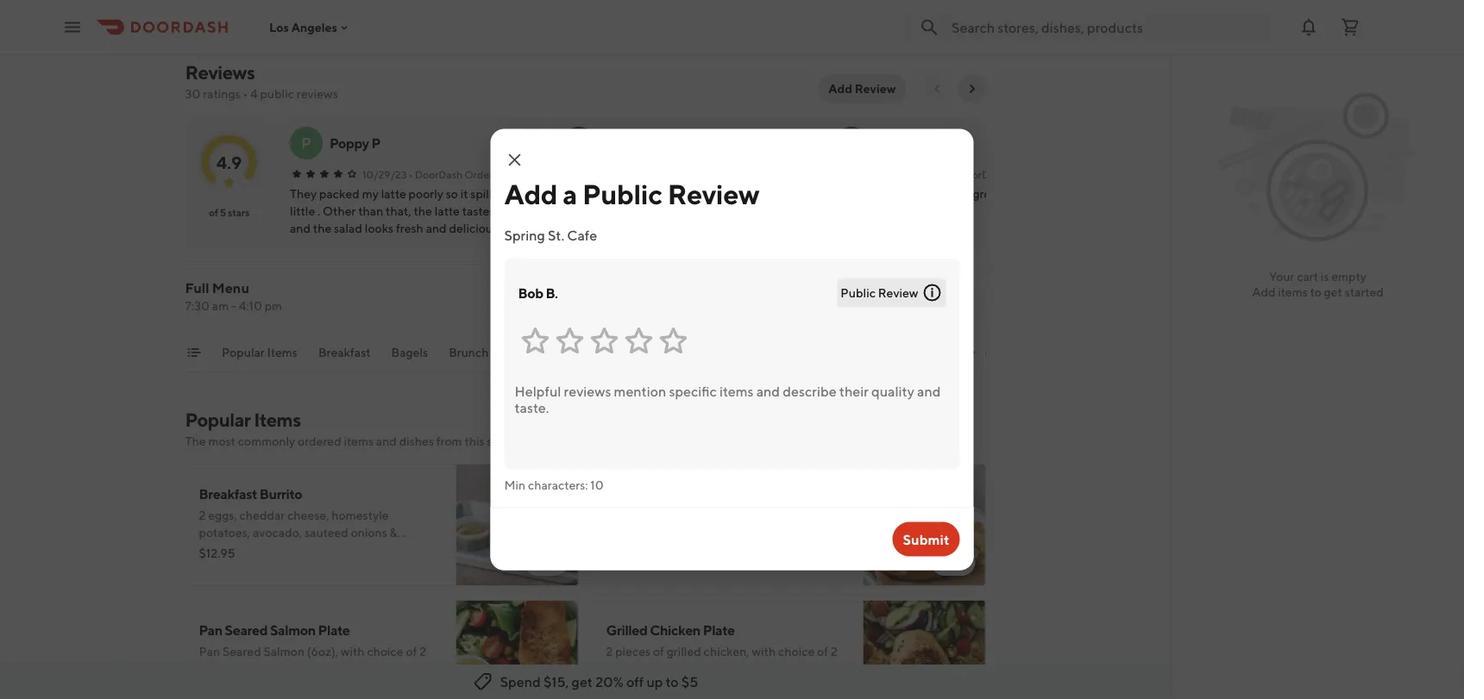 Task type: vqa. For each thing, say whether or not it's contained in the screenshot.
open menu image
yes



Task type: locate. For each thing, give the bounding box(es) containing it.
$19.95 inside $19.95 button
[[325, 16, 362, 30]]

1 horizontal spatial to
[[1310, 285, 1321, 299]]

2 with from the left
[[752, 645, 776, 659]]

1 horizontal spatial public
[[841, 286, 876, 300]]

0 vertical spatial $19.95
[[325, 16, 362, 30]]

brunch button
[[448, 344, 488, 372]]

1 cheese, from the left
[[287, 509, 329, 523]]

0 horizontal spatial to
[[666, 674, 679, 691]]

eggs, up potatoes, on the left bottom
[[208, 509, 237, 523]]

2 vertical spatial &
[[390, 526, 397, 540]]

2 eggs, from the left
[[615, 509, 644, 523]]

to for items
[[1310, 285, 1321, 299]]

public
[[582, 178, 662, 210], [841, 286, 876, 300]]

0 horizontal spatial items
[[344, 434, 374, 449]]

items inside popular items the most commonly ordered items and dishes from this store
[[344, 434, 374, 449]]

0 horizontal spatial public
[[582, 178, 662, 210]]

1 vertical spatial popular
[[185, 409, 250, 431]]

0 horizontal spatial breakfast
[[199, 486, 257, 503]]

submit
[[903, 531, 949, 548]]

sides
[[199, 662, 227, 676], [606, 662, 634, 676]]

plate up (6oz),
[[318, 622, 350, 639]]

poppy p
[[329, 135, 380, 151]]

1 vertical spatial public
[[841, 286, 876, 300]]

doordash down next icon
[[958, 168, 1005, 180]]

0 horizontal spatial •
[[243, 87, 248, 101]]

doordash left order
[[415, 168, 462, 180]]

breakfast burrito 2 eggs, cheddar cheese, homestyle potatoes, avocado, sauteed onions & peppers, fresh spicy salsa
[[199, 486, 397, 557]]

breakfast left bagels
[[318, 346, 370, 360]]

& inside button
[[1015, 346, 1022, 360]]

with
[[341, 645, 365, 659], [752, 645, 776, 659]]

2 doordash from the left
[[958, 168, 1005, 180]]

to right the up
[[666, 674, 679, 691]]

get right $15,
[[572, 674, 593, 691]]

breakfast for breakfast burrito 2 eggs, cheddar cheese, homestyle potatoes, avocado, sauteed onions & peppers, fresh spicy salsa
[[199, 486, 257, 503]]

choice inside grilled chicken plate 2 pieces of grilled chicken, with choice of 2 sides $18.95
[[778, 645, 815, 659]]

1 vertical spatial seared
[[223, 645, 261, 659]]

items right ordered
[[344, 434, 374, 449]]

0 vertical spatial fresh
[[631, 526, 659, 540]]

0 vertical spatial and
[[376, 434, 397, 449]]

popular up most
[[185, 409, 250, 431]]

0 vertical spatial seared
[[225, 622, 268, 639]]

choice for plate
[[367, 645, 403, 659]]

grilled chicken plate image
[[863, 600, 986, 700]]

1 vertical spatial get
[[572, 674, 593, 691]]

empty
[[1331, 270, 1366, 284]]

with inside grilled chicken plate 2 pieces of grilled chicken, with choice of 2 sides $18.95
[[752, 645, 776, 659]]

1 horizontal spatial •
[[408, 168, 413, 180]]

chicken up grilled
[[650, 622, 700, 639]]

plate inside pan seared salmon plate pan seared salmon (6oz), with choice of 2 sides $19.95
[[318, 622, 350, 639]]

and
[[376, 434, 397, 449], [780, 509, 800, 523]]

brioche
[[661, 526, 703, 540]]

previous image
[[930, 82, 944, 96]]

and left the dishes
[[376, 434, 397, 449]]

1 horizontal spatial get
[[1324, 285, 1342, 299]]

sandwiches button
[[615, 344, 681, 372]]

pan seared salmon plate pan seared salmon (6oz), with choice of 2 sides $19.95
[[199, 622, 426, 697]]

los angeles button
[[269, 20, 351, 34]]

0 vertical spatial items
[[1278, 285, 1308, 299]]

public review
[[841, 286, 918, 300]]

angeles
[[291, 20, 337, 34]]

0 horizontal spatial cheese,
[[287, 509, 329, 523]]

0 vertical spatial &
[[1015, 346, 1022, 360]]

0 horizontal spatial with
[[341, 645, 365, 659]]

items up commonly
[[254, 409, 301, 431]]

$5
[[681, 674, 698, 691]]

popular down 4:10
[[221, 346, 264, 360]]

4.9
[[216, 152, 241, 173]]

1 pan from the top
[[199, 622, 222, 639]]

of inside 2 eggs, choice of cheese, bacon and served on a fresh brioche bun
[[686, 509, 697, 523]]

1 doordash from the left
[[415, 168, 462, 180]]

1 vertical spatial to
[[666, 674, 679, 691]]

add button
[[931, 549, 975, 576]]

1 vertical spatial items
[[254, 409, 301, 431]]

get inside your cart is empty add items to get started
[[1324, 285, 1342, 299]]

add review button
[[818, 75, 906, 103]]

breakfast up potatoes, on the left bottom
[[199, 486, 257, 503]]

plate
[[318, 622, 350, 639], [703, 622, 735, 639]]

the
[[185, 434, 206, 449]]

7:30
[[185, 299, 210, 313]]

2 horizontal spatial choice
[[778, 645, 815, 659]]

poppy
[[329, 135, 369, 151]]

0 horizontal spatial doordash
[[415, 168, 462, 180]]

1 plate from the left
[[318, 622, 350, 639]]

1 horizontal spatial eggs,
[[615, 509, 644, 523]]

fresh inside breakfast burrito 2 eggs, cheddar cheese, homestyle potatoes, avocado, sauteed onions & peppers, fresh spicy salsa
[[249, 543, 276, 557]]

chicken
[[562, 204, 606, 218], [650, 622, 700, 639]]

items inside button
[[267, 346, 297, 360]]

los
[[269, 20, 289, 34]]

seared left (6oz),
[[223, 645, 261, 659]]

of
[[208, 206, 218, 218], [686, 509, 697, 523], [406, 645, 417, 659], [653, 645, 664, 659], [817, 645, 828, 659]]

1 horizontal spatial items
[[1278, 285, 1308, 299]]

a up cafe
[[563, 178, 577, 210]]

get down is
[[1324, 285, 1342, 299]]

with for pan seared salmon plate
[[341, 645, 365, 659]]

open menu image
[[62, 17, 83, 38]]

choice down bacon egg & cheese
[[647, 509, 683, 523]]

0 vertical spatial a
[[563, 178, 577, 210]]

•
[[243, 87, 248, 101], [408, 168, 413, 180], [951, 168, 956, 180]]

get
[[1324, 285, 1342, 299], [572, 674, 593, 691]]

eggs, down bacon
[[615, 509, 644, 523]]

am
[[212, 299, 229, 313]]

to inside your cart is empty add items to get started
[[1310, 285, 1321, 299]]

0 horizontal spatial choice
[[367, 645, 403, 659]]

sides inside grilled chicken plate 2 pieces of grilled chicken, with choice of 2 sides $18.95
[[606, 662, 634, 676]]

cheese,
[[287, 509, 329, 523], [699, 509, 741, 523]]

1 vertical spatial salmon
[[264, 645, 305, 659]]

brunch
[[448, 346, 488, 360]]

popular inside popular items the most commonly ordered items and dishes from this store
[[185, 409, 250, 431]]

2 horizontal spatial &
[[1015, 346, 1022, 360]]

popular inside button
[[221, 346, 264, 360]]

salmon left (6oz),
[[264, 645, 305, 659]]

2 inside breakfast burrito 2 eggs, cheddar cheese, homestyle potatoes, avocado, sauteed onions & peppers, fresh spicy salsa
[[199, 509, 206, 523]]

add for add
[[941, 555, 965, 569]]

1 vertical spatial pan
[[199, 645, 220, 659]]

add
[[828, 82, 852, 96], [504, 178, 557, 210], [1252, 285, 1276, 299], [941, 555, 965, 569]]

1 vertical spatial breakfast
[[199, 486, 257, 503]]

1 horizontal spatial breakfast
[[318, 346, 370, 360]]

pm
[[265, 299, 282, 313]]

1 horizontal spatial chicken
[[650, 622, 700, 639]]

spicy
[[279, 543, 307, 557]]

a right on
[[622, 526, 629, 540]]

0 horizontal spatial eggs,
[[208, 509, 237, 523]]

$19.95
[[325, 16, 362, 30], [199, 683, 236, 697]]

add for add a public review
[[504, 178, 557, 210]]

salmon up (6oz),
[[270, 622, 316, 639]]

a
[[563, 178, 577, 210], [622, 526, 629, 540]]

add inside dialog
[[504, 178, 557, 210]]

breakfast
[[318, 346, 370, 360], [199, 486, 257, 503]]

1 horizontal spatial sides
[[606, 662, 634, 676]]

to down cart
[[1310, 285, 1321, 299]]

chicken inside button
[[562, 204, 606, 218]]

items for popular items
[[267, 346, 297, 360]]

1 horizontal spatial and
[[780, 509, 800, 523]]

cheese, up 'sauteed'
[[287, 509, 329, 523]]

with inside pan seared salmon plate pan seared salmon (6oz), with choice of 2 sides $19.95
[[341, 645, 365, 659]]

bagels button
[[391, 344, 428, 372]]

plate up chicken,
[[703, 622, 735, 639]]

breakfast button
[[318, 344, 370, 372]]

p left poppy
[[301, 134, 311, 152]]

seared down $12.95
[[225, 622, 268, 639]]

2 sides from the left
[[606, 662, 634, 676]]

choice right chicken,
[[778, 645, 815, 659]]

2 inside 2 eggs, choice of cheese, bacon and served on a fresh brioche bun
[[606, 509, 613, 523]]

1 sides from the left
[[199, 662, 227, 676]]

items
[[1278, 285, 1308, 299], [344, 434, 374, 449]]

bacon
[[606, 486, 645, 503]]

salmon
[[270, 622, 316, 639], [264, 645, 305, 659]]

this
[[464, 434, 484, 449]]

pieces
[[615, 645, 651, 659]]

burrito
[[260, 486, 302, 503]]

0 vertical spatial to
[[1310, 285, 1321, 299]]

2 cheese, from the left
[[699, 509, 741, 523]]

fresh down avocado,
[[249, 543, 276, 557]]

chicken inside grilled chicken plate 2 pieces of grilled chicken, with choice of 2 sides $18.95
[[650, 622, 700, 639]]

1 horizontal spatial doordash
[[958, 168, 1005, 180]]

0 vertical spatial salmon
[[270, 622, 316, 639]]

with right (6oz),
[[341, 645, 365, 659]]

doordash for review
[[958, 168, 1005, 180]]

& right onions
[[390, 526, 397, 540]]

b.
[[546, 285, 558, 302]]

30
[[185, 87, 201, 101]]

1 vertical spatial $19.95
[[199, 683, 236, 697]]

0 vertical spatial popular
[[221, 346, 264, 360]]

items down your
[[1278, 285, 1308, 299]]

1 with from the left
[[341, 645, 365, 659]]

sandwiches
[[615, 346, 681, 360]]

popular items button
[[221, 344, 297, 372]]

choice right (6oz),
[[367, 645, 403, 659]]

0 vertical spatial breakfast
[[318, 346, 370, 360]]

with right chicken,
[[752, 645, 776, 659]]

pan seared salmon plate image
[[456, 600, 578, 700]]

2 plate from the left
[[703, 622, 735, 639]]

toast
[[509, 346, 538, 360]]

1 vertical spatial items
[[344, 434, 374, 449]]

potatoes,
[[199, 526, 250, 540]]

& left tea at the right of the page
[[1015, 346, 1022, 360]]

bun
[[705, 526, 727, 540]]

&
[[1015, 346, 1022, 360], [674, 486, 683, 503], [390, 526, 397, 540]]

10/29/23
[[362, 168, 406, 180]]

spring st. cafe
[[504, 227, 597, 243]]

cheese, up bun
[[699, 509, 741, 523]]

0 horizontal spatial p
[[301, 134, 311, 152]]

1 horizontal spatial $19.95
[[325, 16, 362, 30]]

choice inside pan seared salmon plate pan seared salmon (6oz), with choice of 2 sides $19.95
[[367, 645, 403, 659]]

bacon egg & cheese image
[[863, 464, 986, 587]]

items down pm
[[267, 346, 297, 360]]

0 horizontal spatial a
[[563, 178, 577, 210]]

1 horizontal spatial &
[[674, 486, 683, 503]]

1 vertical spatial and
[[780, 509, 800, 523]]

0 horizontal spatial and
[[376, 434, 397, 449]]

0 horizontal spatial fresh
[[249, 543, 276, 557]]

1 eggs, from the left
[[208, 509, 237, 523]]

a inside dialog
[[563, 178, 577, 210]]

min
[[504, 478, 526, 492]]

& right egg
[[674, 486, 683, 503]]

popular for popular items
[[221, 346, 264, 360]]

breakfast inside breakfast burrito 2 eggs, cheddar cheese, homestyle potatoes, avocado, sauteed onions & peppers, fresh spicy salsa
[[199, 486, 257, 503]]

sides inside pan seared salmon plate pan seared salmon (6oz), with choice of 2 sides $19.95
[[199, 662, 227, 676]]

add a public review
[[504, 178, 759, 210]]

0 horizontal spatial chicken
[[562, 204, 606, 218]]

0 horizontal spatial $19.95
[[199, 683, 236, 697]]

grilled
[[606, 622, 647, 639]]

1 horizontal spatial a
[[622, 526, 629, 540]]

p right poppy
[[371, 135, 380, 151]]

1 horizontal spatial fresh
[[631, 526, 659, 540]]

1 vertical spatial fresh
[[249, 543, 276, 557]]

p
[[301, 134, 311, 152], [371, 135, 380, 151]]

your
[[1269, 270, 1294, 284]]

0 horizontal spatial plate
[[318, 622, 350, 639]]

cafe
[[567, 227, 597, 243]]

up
[[647, 674, 663, 691]]

2 horizontal spatial •
[[951, 168, 956, 180]]

1 horizontal spatial cheese,
[[699, 509, 741, 523]]

and right bacon
[[780, 509, 800, 523]]

1 vertical spatial chicken
[[650, 622, 700, 639]]

0 horizontal spatial &
[[390, 526, 397, 540]]

1 horizontal spatial plate
[[703, 622, 735, 639]]

items inside popular items the most commonly ordered items and dishes from this store
[[254, 409, 301, 431]]

1 horizontal spatial with
[[752, 645, 776, 659]]

chicken up cafe
[[562, 204, 606, 218]]

fresh
[[631, 526, 659, 540], [249, 543, 276, 557]]

0 vertical spatial get
[[1324, 285, 1342, 299]]

full
[[185, 280, 209, 296]]

2 inside pan seared salmon plate pan seared salmon (6oz), with choice of 2 sides $19.95
[[419, 645, 426, 659]]

from
[[436, 434, 462, 449]]

choice
[[647, 509, 683, 523], [367, 645, 403, 659], [778, 645, 815, 659]]

onions
[[351, 526, 387, 540]]

scroll menu navigation right image
[[965, 346, 979, 360]]

0 vertical spatial items
[[267, 346, 297, 360]]

egg
[[647, 486, 672, 503]]

0 horizontal spatial sides
[[199, 662, 227, 676]]

fresh right on
[[631, 526, 659, 540]]

0 vertical spatial chicken
[[562, 204, 606, 218]]

st.
[[548, 227, 564, 243]]

1 vertical spatial a
[[622, 526, 629, 540]]

0 vertical spatial pan
[[199, 622, 222, 639]]

review inside button
[[855, 82, 896, 96]]

c
[[573, 134, 584, 152]]

0 items, open order cart image
[[1340, 17, 1360, 38]]

1 horizontal spatial choice
[[647, 509, 683, 523]]



Task type: describe. For each thing, give the bounding box(es) containing it.
bagels
[[391, 346, 428, 360]]

next image
[[965, 82, 979, 96]]

order
[[464, 168, 492, 180]]

store
[[487, 434, 514, 449]]

$15,
[[543, 674, 569, 691]]

reviews 30 ratings • 4 public reviews
[[185, 61, 338, 101]]

spend
[[500, 674, 541, 691]]

0 vertical spatial public
[[582, 178, 662, 210]]

most
[[208, 434, 235, 449]]

add inside your cart is empty add items to get started
[[1252, 285, 1276, 299]]

breakfast for breakfast
[[318, 346, 370, 360]]

spring
[[504, 227, 545, 243]]

submit button
[[892, 522, 960, 557]]

bob b.
[[518, 285, 558, 302]]

stars
[[227, 206, 249, 218]]

-
[[231, 299, 236, 313]]

avocado,
[[253, 526, 302, 540]]

popular items
[[221, 346, 297, 360]]

and inside 2 eggs, choice of cheese, bacon and served on a fresh brioche bun
[[780, 509, 800, 523]]

4:10
[[239, 299, 262, 313]]

bob
[[518, 285, 543, 302]]

notification bell image
[[1298, 17, 1319, 38]]

1 horizontal spatial p
[[371, 135, 380, 151]]

salads button
[[559, 344, 595, 372]]

bacon egg & cheese
[[606, 486, 731, 503]]

commonly
[[238, 434, 295, 449]]

peppers,
[[199, 543, 247, 557]]

bacon
[[743, 509, 777, 523]]

ordered
[[298, 434, 341, 449]]

items inside your cart is empty add items to get started
[[1278, 285, 1308, 299]]

1 vertical spatial &
[[674, 486, 683, 503]]

characters:
[[528, 478, 588, 492]]

fresh inside 2 eggs, choice of cheese, bacon and served on a fresh brioche bun
[[631, 526, 659, 540]]

eggs, inside 2 eggs, choice of cheese, bacon and served on a fresh brioche bun
[[615, 509, 644, 523]]

ratings
[[203, 87, 240, 101]]

cheese
[[685, 486, 731, 503]]

chicken caprese panini
[[562, 204, 688, 218]]

reviews link
[[185, 61, 255, 84]]

spend $15, get 20% off up to $5
[[500, 674, 698, 691]]

dishes
[[399, 434, 434, 449]]

a inside 2 eggs, choice of cheese, bacon and served on a fresh brioche bun
[[622, 526, 629, 540]]

salads
[[559, 346, 595, 360]]

sauteed
[[305, 526, 348, 540]]

breakfast burrito image
[[456, 464, 578, 587]]

of 5 stars
[[208, 206, 249, 218]]

5
[[219, 206, 226, 218]]

coffee & tea button
[[974, 344, 1044, 372]]

served
[[803, 509, 840, 523]]

• for • doordash review
[[951, 168, 956, 180]]

Helpful reviews mention specific items and describe their quality and taste. text field
[[504, 373, 960, 470]]

toast button
[[509, 344, 538, 372]]

on
[[606, 526, 620, 540]]

started
[[1345, 285, 1384, 299]]

popular for popular items the most commonly ordered items and dishes from this store
[[185, 409, 250, 431]]

Item Search search field
[[737, 292, 972, 311]]

add for add review
[[828, 82, 852, 96]]

choice inside 2 eggs, choice of cheese, bacon and served on a fresh brioche bun
[[647, 509, 683, 523]]

chicken caprese panini button
[[562, 203, 688, 220]]

reviews
[[185, 61, 255, 84]]

grilled
[[667, 645, 701, 659]]

full menu 7:30 am - 4:10 pm
[[185, 280, 282, 313]]

reviews
[[297, 87, 338, 101]]

cheddar
[[239, 509, 285, 523]]

• doordash order
[[408, 168, 492, 180]]

coffee
[[974, 346, 1012, 360]]

sides for grilled
[[606, 662, 634, 676]]

caprese
[[608, 204, 653, 218]]

menu
[[212, 280, 249, 296]]

homestyle
[[332, 509, 389, 523]]

salsa
[[309, 543, 336, 557]]

popular items the most commonly ordered items and dishes from this store
[[185, 409, 514, 449]]

panini
[[655, 204, 688, 218]]

0 horizontal spatial get
[[572, 674, 593, 691]]

(6oz),
[[307, 645, 338, 659]]

$19.95 button
[[321, 0, 458, 42]]

and inside popular items the most commonly ordered items and dishes from this store
[[376, 434, 397, 449]]

cart
[[1297, 270, 1318, 284]]

choice for 2
[[778, 645, 815, 659]]

plate inside grilled chicken plate 2 pieces of grilled chicken, with choice of 2 sides $18.95
[[703, 622, 735, 639]]

off
[[626, 674, 644, 691]]

sides for pan
[[199, 662, 227, 676]]

los angeles
[[269, 20, 337, 34]]

$12.95
[[199, 547, 235, 561]]

$18.95
[[606, 683, 643, 697]]

2 pan from the top
[[199, 645, 220, 659]]

chicken,
[[704, 645, 749, 659]]

$19.95 inside pan seared salmon plate pan seared salmon (6oz), with choice of 2 sides $19.95
[[199, 683, 236, 697]]

cheese, inside breakfast burrito 2 eggs, cheddar cheese, homestyle potatoes, avocado, sauteed onions & peppers, fresh spicy salsa
[[287, 509, 329, 523]]

10
[[590, 478, 604, 492]]

min characters: 10
[[504, 478, 604, 492]]

20%
[[595, 674, 624, 691]]

to for up
[[666, 674, 679, 691]]

coffee & tea
[[974, 346, 1044, 360]]

& inside breakfast burrito 2 eggs, cheddar cheese, homestyle potatoes, avocado, sauteed onions & peppers, fresh spicy salsa
[[390, 526, 397, 540]]

• for • doordash order
[[408, 168, 413, 180]]

items for popular items the most commonly ordered items and dishes from this store
[[254, 409, 301, 431]]

with for grilled chicken plate
[[752, 645, 776, 659]]

eggs, inside breakfast burrito 2 eggs, cheddar cheese, homestyle potatoes, avocado, sauteed onions & peppers, fresh spicy salsa
[[208, 509, 237, 523]]

• doordash review
[[951, 168, 1042, 180]]

add a public review dialog
[[490, 129, 974, 571]]

2 eggs, choice of cheese, bacon and served on a fresh brioche bun
[[606, 509, 840, 540]]

is
[[1321, 270, 1329, 284]]

cheese, inside 2 eggs, choice of cheese, bacon and served on a fresh brioche bun
[[699, 509, 741, 523]]

doordash for order
[[415, 168, 462, 180]]

• inside "reviews 30 ratings • 4 public reviews"
[[243, 87, 248, 101]]

of inside pan seared salmon plate pan seared salmon (6oz), with choice of 2 sides $19.95
[[406, 645, 417, 659]]

close add a public review image
[[504, 150, 525, 170]]

grilled chicken plate 2 pieces of grilled chicken, with choice of 2 sides $18.95
[[606, 622, 837, 697]]



